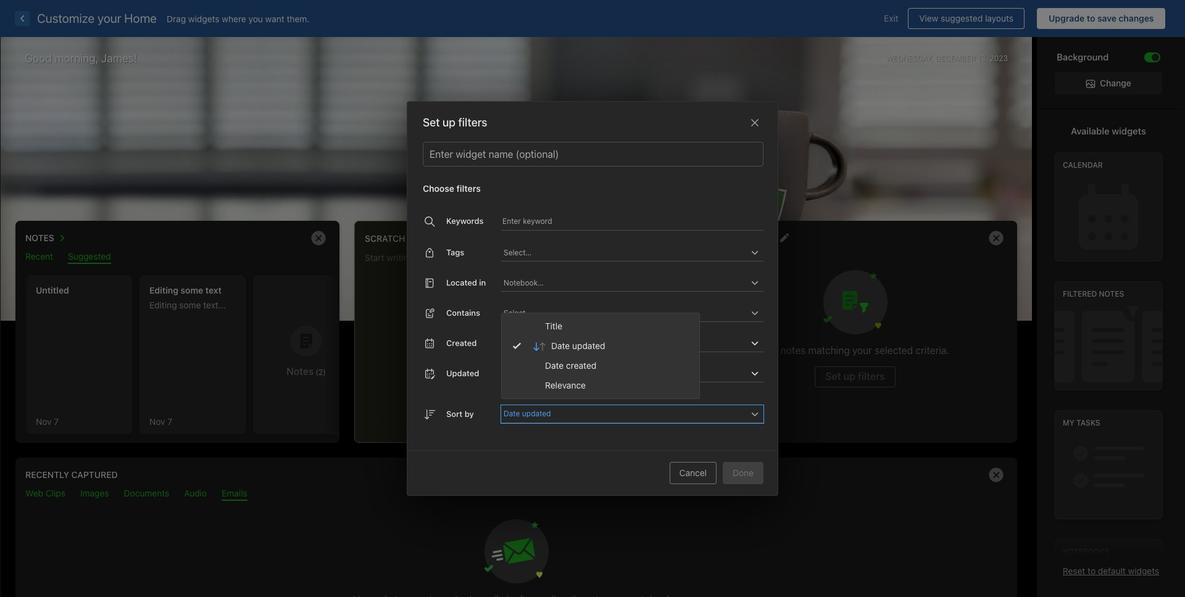 Task type: describe. For each thing, give the bounding box(es) containing it.
set
[[423, 116, 440, 129]]

customize your home
[[37, 11, 157, 25]]

layouts
[[986, 13, 1014, 23]]

located in
[[446, 278, 486, 288]]

to for reset
[[1088, 566, 1096, 577]]

tasks
[[1077, 419, 1101, 428]]

2 remove image from the top
[[984, 463, 1009, 488]]

your
[[98, 11, 121, 25]]

Enter keyword field
[[501, 216, 764, 231]]

december
[[936, 53, 976, 63]]

widgets for drag
[[188, 13, 220, 24]]

updated
[[446, 369, 479, 378]]

date created
[[545, 361, 597, 371]]

keywords
[[446, 216, 484, 226]]

Created Date picker field
[[501, 335, 779, 353]]

done button
[[723, 463, 764, 485]]

morning,
[[55, 52, 98, 65]]

located
[[446, 278, 477, 288]]

reset to default widgets button
[[1063, 566, 1160, 577]]

notebooks
[[1063, 548, 1110, 557]]

view
[[920, 13, 939, 23]]

suggested
[[941, 13, 983, 23]]

date inside button
[[504, 409, 520, 419]]

james!
[[101, 52, 137, 65]]

wednesday,
[[886, 53, 934, 63]]

available
[[1071, 126, 1110, 137]]

created
[[446, 338, 477, 348]]

upgrade
[[1049, 13, 1085, 23]]

filtered
[[1063, 290, 1098, 299]]

in
[[479, 278, 486, 288]]

view suggested layouts button
[[908, 8, 1025, 29]]

exit
[[884, 13, 899, 23]]

date updated button
[[504, 407, 553, 422]]

Contains field
[[501, 304, 764, 322]]

my tasks
[[1063, 419, 1101, 428]]

them.
[[287, 13, 310, 24]]

 input text field inside located in field
[[503, 274, 748, 291]]

to for upgrade
[[1087, 13, 1096, 23]]

Tags field
[[501, 244, 764, 262]]

Sort by field
[[501, 406, 764, 424]]

exit button
[[875, 8, 908, 29]]

upgrade to save changes button
[[1038, 8, 1166, 29]]

contains
[[446, 308, 480, 318]]

change
[[1100, 78, 1132, 88]]

upgrade to save changes
[[1049, 13, 1154, 23]]

scratch pad
[[365, 233, 425, 244]]

 input text field inside sort by field
[[554, 406, 748, 423]]

notes
[[1100, 290, 1125, 299]]

0 vertical spatial date
[[551, 341, 570, 351]]

1 vertical spatial date
[[545, 361, 564, 371]]

title
[[545, 321, 563, 332]]

 input text field for tags
[[503, 244, 748, 261]]

choose
[[423, 183, 455, 194]]

drag widgets where you want them.
[[167, 13, 310, 24]]

1 vertical spatial filters
[[457, 183, 481, 194]]

set up filters
[[423, 116, 487, 129]]

where
[[222, 13, 246, 24]]



Task type: locate. For each thing, give the bounding box(es) containing it.
0 vertical spatial  input text field
[[503, 244, 748, 261]]

13,
[[978, 53, 988, 63]]

1 remove image from the top
[[984, 226, 1009, 251]]

change button
[[1055, 72, 1163, 95]]

reset to default widgets
[[1063, 566, 1160, 577]]

1  input text field from the top
[[503, 244, 748, 261]]

to
[[1087, 13, 1096, 23], [1088, 566, 1096, 577]]

date
[[551, 341, 570, 351], [545, 361, 564, 371], [504, 409, 520, 419]]

 input text field down updated date picker field
[[554, 406, 748, 423]]

filters
[[458, 116, 487, 129], [457, 183, 481, 194]]

date down title
[[551, 341, 570, 351]]

0 horizontal spatial date updated
[[504, 409, 551, 419]]

date updated inside button
[[504, 409, 551, 419]]

 input text field inside tags field
[[503, 244, 748, 261]]

row group
[[502, 314, 700, 400]]

 input text field
[[503, 244, 748, 261], [503, 304, 748, 322]]

filters right the choose
[[457, 183, 481, 194]]

1 horizontal spatial date updated
[[551, 341, 606, 351]]

0 horizontal spatial updated
[[522, 409, 551, 419]]

updated
[[572, 341, 606, 351], [522, 409, 551, 419]]

2023
[[990, 53, 1008, 63]]

cancel button
[[670, 463, 717, 485]]

filtered notes
[[1063, 290, 1125, 299]]

0 vertical spatial widgets
[[188, 13, 220, 24]]

0 vertical spatial date updated
[[551, 341, 606, 351]]

1 vertical spatial widgets
[[1112, 126, 1147, 137]]

row group containing title
[[502, 314, 700, 400]]

home
[[124, 11, 157, 25]]

choose filters
[[423, 183, 481, 194]]

good morning, james!
[[25, 52, 137, 65]]

date updated up 'created'
[[551, 341, 606, 351]]

 input text field for contains
[[503, 304, 748, 322]]

widgets right "drag"
[[188, 13, 220, 24]]

customize
[[37, 11, 95, 25]]

 input text field down tags field
[[503, 274, 748, 291]]

widgets
[[188, 13, 220, 24], [1112, 126, 1147, 137], [1129, 566, 1160, 577]]

drag
[[167, 13, 186, 24]]

1 vertical spatial  input text field
[[554, 406, 748, 423]]

to inside 'button'
[[1087, 13, 1096, 23]]

wednesday, december 13, 2023
[[886, 53, 1008, 63]]

filters right up
[[458, 116, 487, 129]]

 input text field
[[503, 274, 748, 291], [554, 406, 748, 423]]

 input text field down enter keyword field on the top of the page
[[503, 244, 748, 261]]

1 vertical spatial updated
[[522, 409, 551, 419]]

cancel
[[680, 468, 707, 479]]

updated up 'created'
[[572, 341, 606, 351]]

1 vertical spatial  input text field
[[503, 304, 748, 322]]

remove image
[[306, 226, 331, 251]]

edit widget title image
[[780, 234, 789, 243]]

0 vertical spatial remove image
[[984, 226, 1009, 251]]

0 vertical spatial updated
[[572, 341, 606, 351]]

date right by
[[504, 409, 520, 419]]

1 vertical spatial remove image
[[984, 463, 1009, 488]]

background
[[1057, 51, 1109, 62]]

you
[[249, 13, 263, 24]]

close image
[[748, 116, 763, 131]]

changes
[[1119, 13, 1154, 23]]

by
[[465, 409, 474, 419]]

0 vertical spatial to
[[1087, 13, 1096, 23]]

done
[[733, 468, 754, 479]]

date updated
[[551, 341, 606, 351], [504, 409, 551, 419]]

Enter widget name (optional) text field
[[429, 143, 758, 166]]

Located in field
[[501, 274, 764, 292]]

0 vertical spatial filters
[[458, 116, 487, 129]]

to left save
[[1087, 13, 1096, 23]]

0 vertical spatial  input text field
[[503, 274, 748, 291]]

updated down the relevance
[[522, 409, 551, 419]]

relevance
[[545, 380, 586, 391]]

2  input text field from the top
[[503, 304, 748, 322]]

1 horizontal spatial updated
[[572, 341, 606, 351]]

2 vertical spatial widgets
[[1129, 566, 1160, 577]]

scratch pad button
[[365, 230, 425, 246]]

 input text field inside contains field
[[503, 304, 748, 322]]

reset
[[1063, 566, 1086, 577]]

updated inside row group
[[572, 341, 606, 351]]

up
[[443, 116, 456, 129]]

to right reset
[[1088, 566, 1096, 577]]

created
[[566, 361, 597, 371]]

sort by
[[446, 409, 474, 419]]

good
[[25, 52, 52, 65]]

available widgets
[[1071, 126, 1147, 137]]

widgets for available
[[1112, 126, 1147, 137]]

tags
[[446, 247, 465, 257]]

pad
[[408, 233, 425, 244]]

my
[[1063, 419, 1075, 428]]

want
[[265, 13, 284, 24]]

date up the relevance
[[545, 361, 564, 371]]

date updated inside row group
[[551, 341, 606, 351]]

scratch
[[365, 233, 405, 244]]

calendar
[[1063, 161, 1103, 170]]

1 vertical spatial to
[[1088, 566, 1096, 577]]

sort
[[446, 409, 463, 419]]

save
[[1098, 13, 1117, 23]]

2 vertical spatial date
[[504, 409, 520, 419]]

default
[[1099, 566, 1126, 577]]

view suggested layouts
[[920, 13, 1014, 23]]

date updated down the relevance
[[504, 409, 551, 419]]

 input text field down located in field in the top of the page
[[503, 304, 748, 322]]

updated inside button
[[522, 409, 551, 419]]

1 vertical spatial date updated
[[504, 409, 551, 419]]

remove image
[[984, 226, 1009, 251], [984, 463, 1009, 488]]

widgets right default
[[1129, 566, 1160, 577]]

Updated Date picker field
[[501, 365, 779, 383]]

widgets right available
[[1112, 126, 1147, 137]]



Task type: vqa. For each thing, say whether or not it's contained in the screenshot.
where
yes



